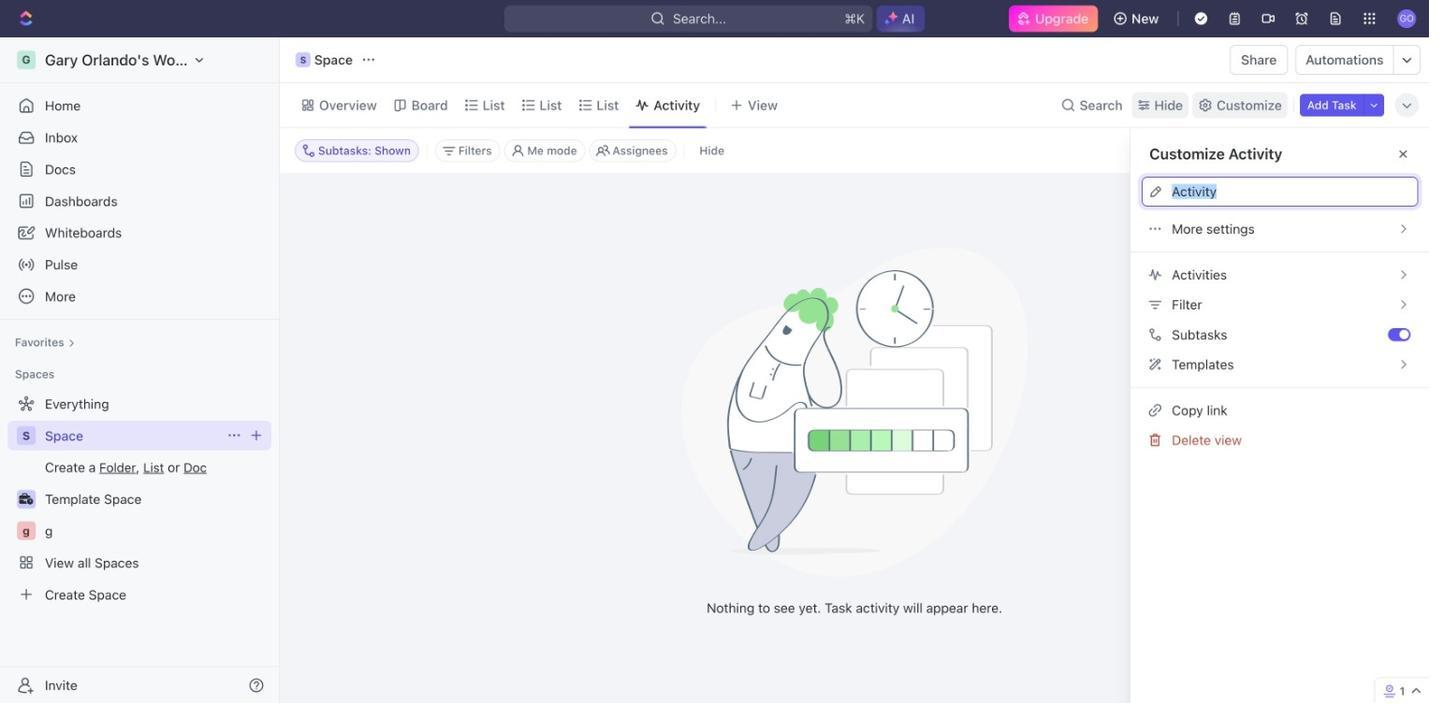 Task type: locate. For each thing, give the bounding box(es) containing it.
business time image
[[19, 494, 33, 505]]

None text field
[[1172, 184, 1410, 199]]

sidebar navigation
[[0, 37, 284, 704]]

1 vertical spatial space, , element
[[17, 427, 36, 445]]

tree
[[7, 389, 271, 610]]

gary orlando's workspace, , element
[[17, 51, 36, 69]]

space, , element
[[296, 52, 311, 67], [17, 427, 36, 445]]

0 vertical spatial space, , element
[[296, 52, 311, 67]]

0 horizontal spatial space, , element
[[17, 427, 36, 445]]

g, , element
[[17, 522, 36, 541]]

tree inside "sidebar" navigation
[[7, 389, 271, 610]]



Task type: vqa. For each thing, say whether or not it's contained in the screenshot.
rightmost the Google
no



Task type: describe. For each thing, give the bounding box(es) containing it.
1 horizontal spatial space, , element
[[296, 52, 311, 67]]

space, , element inside "sidebar" navigation
[[17, 427, 36, 445]]

Search tasks... text field
[[1232, 137, 1419, 165]]



